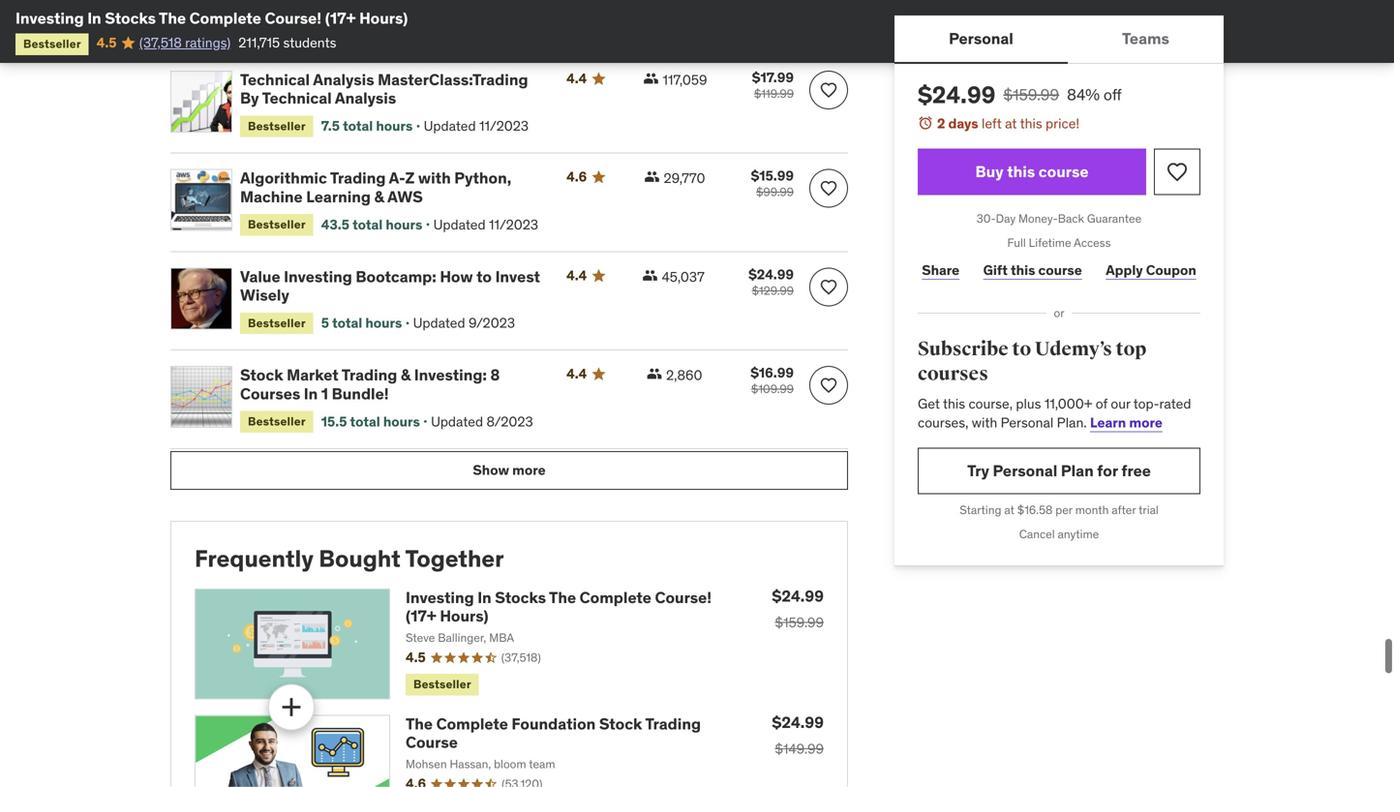 Task type: describe. For each thing, give the bounding box(es) containing it.
9/2023
[[469, 314, 515, 332]]

total for analysis
[[343, 117, 373, 135]]

investing in stocks the complete course! (17+ hours) steve ballinger, mba
[[406, 588, 712, 645]]

117,059
[[663, 71, 707, 88]]

aws
[[387, 187, 423, 207]]

hours) for investing in stocks the complete course! (17+ hours) steve ballinger, mba
[[440, 606, 489, 626]]

or
[[1054, 306, 1065, 321]]

show more
[[473, 462, 546, 479]]

xsmall image for value investing bootcamp: how to invest wisely
[[643, 268, 658, 283]]

stock inside stock market trading & investing: 8 courses in 1 bundle!
[[240, 365, 283, 385]]

money-
[[1019, 211, 1058, 226]]

updated for masterclass:trading
[[424, 117, 476, 135]]

bought
[[319, 544, 401, 573]]

coupon
[[1146, 261, 1197, 279]]

course for buy this course
[[1039, 162, 1089, 182]]

& inside stock market trading & investing: 8 courses in 1 bundle!
[[401, 365, 411, 385]]

4.6
[[567, 168, 587, 186]]

personal button
[[895, 15, 1068, 62]]

off
[[1104, 85, 1122, 105]]

37518 reviews element
[[501, 650, 541, 666]]

$16.99
[[751, 364, 794, 382]]

7.5 total hours
[[321, 117, 413, 135]]

share
[[922, 261, 960, 279]]

stock inside the complete foundation stock trading course mohsen hassan, bloom team
[[599, 714, 642, 734]]

hours for trading
[[383, 413, 420, 430]]

bestseller for technical
[[248, 118, 306, 133]]

learning
[[306, 187, 371, 207]]

$159.99 for $24.99 $159.99
[[775, 614, 824, 631]]

(37,518 ratings)
[[139, 34, 231, 51]]

technical analysis masterclass:trading by technical analysis link
[[240, 70, 543, 108]]

tab list containing personal
[[895, 15, 1224, 64]]

starting
[[960, 503, 1002, 518]]

$15.99
[[751, 167, 794, 185]]

per
[[1056, 503, 1073, 518]]

to inside value investing bootcamp: how to invest wisely
[[477, 267, 492, 287]]

ratings)
[[185, 34, 231, 51]]

learn
[[1091, 414, 1127, 431]]

courses
[[918, 362, 989, 386]]

$24.99 for $24.99 $159.99 84% off
[[918, 80, 996, 109]]

in for investing in stocks the complete course! (17+ hours) steve ballinger, mba
[[478, 588, 492, 608]]

$149.99
[[775, 740, 824, 758]]

$129.99
[[752, 283, 794, 298]]

hours for a-
[[386, 216, 423, 233]]

course
[[406, 733, 458, 753]]

starting at $16.58 per month after trial cancel anytime
[[960, 503, 1159, 542]]

(37,518)
[[501, 650, 541, 665]]

subscribe to udemy's top courses
[[918, 337, 1147, 386]]

5 total hours
[[321, 314, 402, 332]]

hassan,
[[450, 757, 491, 772]]

2 days left at this price!
[[937, 115, 1080, 132]]

bloom
[[494, 757, 526, 772]]

team
[[529, 757, 555, 772]]

43.5
[[321, 216, 350, 233]]

4.4 for value investing bootcamp: how to invest wisely
[[567, 267, 587, 284]]

frequently
[[195, 544, 314, 573]]

masterclass:trading
[[378, 70, 528, 89]]

this for gift
[[1011, 261, 1036, 279]]

trading inside algorithmic trading a-z with python, machine learning & aws
[[330, 168, 386, 188]]

updated 8/2023
[[431, 413, 533, 430]]

free
[[1122, 461, 1151, 481]]

get this course, plus 11,000+ of our top-rated courses, with personal plan.
[[918, 395, 1192, 431]]

this down $24.99 $159.99 84% off
[[1020, 115, 1043, 132]]

plus
[[1016, 395, 1042, 412]]

& inside algorithmic trading a-z with python, machine learning & aws
[[374, 187, 384, 207]]

(17+ for investing in stocks the complete course! (17+ hours)
[[325, 8, 356, 28]]

4.5 for (37,518)
[[406, 649, 426, 666]]

show
[[473, 462, 509, 479]]

$16.99 $109.99
[[751, 364, 794, 397]]

plan.
[[1057, 414, 1087, 431]]

$15.99 $99.99
[[751, 167, 794, 200]]

investing:
[[414, 365, 487, 385]]

stocks for investing in stocks the complete course! (17+ hours)
[[105, 8, 156, 28]]

mba
[[489, 630, 514, 645]]

buy
[[976, 162, 1004, 182]]

analysis up 7.5
[[313, 70, 374, 89]]

rated
[[1160, 395, 1192, 412]]

updated for a-
[[433, 216, 486, 233]]

updated 4/2022
[[352, 20, 454, 38]]

hours) for investing in stocks the complete course! (17+ hours)
[[359, 8, 408, 28]]

month
[[1076, 503, 1109, 518]]

complete for investing in stocks the complete course! (17+ hours) steve ballinger, mba
[[580, 588, 652, 608]]

get
[[918, 395, 940, 412]]

udemy's
[[1035, 337, 1113, 361]]

15.5
[[321, 413, 347, 430]]

machine
[[240, 187, 303, 207]]

full
[[1008, 235, 1026, 250]]

bestseller for value
[[248, 316, 306, 331]]

bootcamp:
[[356, 267, 437, 287]]

algorithmic trading a-z with python, machine learning & aws link
[[240, 168, 543, 207]]

more for show more
[[512, 462, 546, 479]]

in inside stock market trading & investing: 8 courses in 1 bundle!
[[304, 384, 318, 404]]

ballinger,
[[438, 630, 486, 645]]

1
[[321, 384, 328, 404]]

technical down 211,715 students on the top left
[[240, 70, 310, 89]]

this for buy
[[1007, 162, 1035, 182]]

$24.99 for $24.99 $149.99
[[772, 713, 824, 733]]

53120 reviews element
[[502, 776, 543, 787]]

total for trading
[[353, 216, 383, 233]]

$24.99 $159.99
[[772, 586, 824, 631]]

complete inside the complete foundation stock trading course mohsen hassan, bloom team
[[436, 714, 508, 734]]

xsmall image for technical analysis masterclass:trading by technical analysis
[[644, 71, 659, 86]]

84%
[[1067, 85, 1100, 105]]

hours for bootcamp:
[[365, 314, 402, 332]]

the for investing in stocks the complete course! (17+ hours) steve ballinger, mba
[[549, 588, 576, 608]]

wisely
[[240, 285, 289, 305]]

5
[[321, 314, 329, 332]]

total for market
[[350, 413, 380, 430]]

updated 11/2023 for algorithmic trading a-z with python, machine learning & aws
[[433, 216, 539, 233]]

top
[[1116, 337, 1147, 361]]

the inside the complete foundation stock trading course mohsen hassan, bloom team
[[406, 714, 433, 734]]

investing for investing in stocks the complete course! (17+ hours)
[[15, 8, 84, 28]]

4.5 for (37,518 ratings)
[[97, 34, 117, 51]]

wishlist image for value investing bootcamp: how to invest wisely
[[819, 277, 839, 297]]

wishlist image for algorithmic trading a-z with python, machine learning & aws
[[819, 179, 839, 198]]

algorithmic trading a-z with python, machine learning & aws
[[240, 168, 512, 207]]

try personal plan for free link
[[918, 448, 1201, 494]]

hours right the "9.5" on the left top of the page
[[304, 20, 341, 38]]

learn more link
[[1091, 414, 1163, 431]]

teams button
[[1068, 15, 1224, 62]]

teams
[[1122, 28, 1170, 48]]

updated for trading
[[431, 413, 483, 430]]

learn more
[[1091, 414, 1163, 431]]



Task type: locate. For each thing, give the bounding box(es) containing it.
1 horizontal spatial $159.99
[[1004, 85, 1060, 105]]

(37,518
[[139, 34, 182, 51]]

hours down value investing bootcamp: how to invest wisely
[[365, 314, 402, 332]]

2 wishlist image from the top
[[819, 179, 839, 198]]

share button
[[918, 251, 964, 290]]

$24.99 $159.99 84% off
[[918, 80, 1122, 109]]

show more button
[[170, 451, 848, 490]]

updated left the 4/2022
[[352, 20, 404, 38]]

total right 7.5
[[343, 117, 373, 135]]

2 4.4 from the top
[[567, 267, 587, 284]]

to left udemy's
[[1012, 337, 1032, 361]]

0 vertical spatial complete
[[190, 8, 261, 28]]

0 horizontal spatial stocks
[[105, 8, 156, 28]]

1 horizontal spatial the
[[406, 714, 433, 734]]

algorithmic
[[240, 168, 327, 188]]

hours down technical analysis masterclass:trading by technical analysis link
[[376, 117, 413, 135]]

0 horizontal spatial complete
[[190, 8, 261, 28]]

0 vertical spatial at
[[1005, 115, 1017, 132]]

stocks
[[105, 8, 156, 28], [495, 588, 546, 608]]

hours) inside investing in stocks the complete course! (17+ hours) steve ballinger, mba
[[440, 606, 489, 626]]

1 vertical spatial stocks
[[495, 588, 546, 608]]

1 vertical spatial at
[[1005, 503, 1015, 518]]

211,715
[[238, 34, 280, 51]]

the complete foundation stock trading course mohsen hassan, bloom team
[[406, 714, 701, 772]]

wishlist image right the $129.99
[[819, 277, 839, 297]]

(17+ up steve
[[406, 606, 437, 626]]

subscribe
[[918, 337, 1009, 361]]

2 vertical spatial personal
[[993, 461, 1058, 481]]

1 horizontal spatial stock
[[599, 714, 642, 734]]

access
[[1074, 235, 1111, 250]]

11/2023 for algorithmic trading a-z with python, machine learning & aws
[[489, 216, 539, 233]]

1 vertical spatial updated 11/2023
[[433, 216, 539, 233]]

course! for investing in stocks the complete course! (17+ hours)
[[265, 8, 322, 28]]

2 vertical spatial the
[[406, 714, 433, 734]]

this inside get this course, plus 11,000+ of our top-rated courses, with personal plan.
[[943, 395, 966, 412]]

1 horizontal spatial hours)
[[440, 606, 489, 626]]

4/2022
[[407, 20, 454, 38]]

courses,
[[918, 414, 969, 431]]

1 wishlist image from the top
[[819, 80, 839, 100]]

try
[[968, 461, 990, 481]]

the complete foundation stock trading course link
[[406, 714, 701, 753]]

personal inside 'button'
[[949, 28, 1014, 48]]

3 wishlist image from the top
[[819, 277, 839, 297]]

$24.99 for $24.99 $159.99
[[772, 586, 824, 606]]

analysis up 7.5 total hours
[[335, 88, 396, 108]]

xsmall image left 45,037
[[643, 268, 658, 283]]

buy this course
[[976, 162, 1089, 182]]

1 horizontal spatial (17+
[[406, 606, 437, 626]]

43.5 total hours
[[321, 216, 423, 233]]

4.5 left (37,518
[[97, 34, 117, 51]]

11/2023 up "invest"
[[489, 216, 539, 233]]

3 4.4 from the top
[[567, 365, 587, 383]]

11/2023 for technical analysis masterclass:trading by technical analysis
[[479, 117, 529, 135]]

$99.99
[[756, 185, 794, 200]]

$119.99
[[754, 86, 794, 101]]

total for investing
[[332, 314, 362, 332]]

2 horizontal spatial complete
[[580, 588, 652, 608]]

1 vertical spatial hours)
[[440, 606, 489, 626]]

this inside button
[[1007, 162, 1035, 182]]

of
[[1096, 395, 1108, 412]]

$17.99
[[752, 69, 794, 86]]

steve
[[406, 630, 435, 645]]

0 vertical spatial (17+
[[325, 8, 356, 28]]

0 horizontal spatial investing
[[15, 8, 84, 28]]

wishlist image
[[1166, 160, 1189, 184]]

1 horizontal spatial &
[[401, 365, 411, 385]]

total right 5
[[332, 314, 362, 332]]

1 vertical spatial 11/2023
[[489, 216, 539, 233]]

this up the courses,
[[943, 395, 966, 412]]

1 vertical spatial with
[[972, 414, 998, 431]]

$159.99 for $24.99 $159.99 84% off
[[1004, 85, 1060, 105]]

0 horizontal spatial to
[[477, 267, 492, 287]]

2 vertical spatial 4.4
[[567, 365, 587, 383]]

updated down how
[[413, 314, 465, 332]]

2 horizontal spatial in
[[478, 588, 492, 608]]

together
[[405, 544, 504, 573]]

0 vertical spatial updated 11/2023
[[424, 117, 529, 135]]

4.4
[[567, 70, 587, 87], [567, 267, 587, 284], [567, 365, 587, 383]]

1 vertical spatial 4.4
[[567, 267, 587, 284]]

courses
[[240, 384, 300, 404]]

0 vertical spatial 4.5
[[97, 34, 117, 51]]

with inside get this course, plus 11,000+ of our top-rated courses, with personal plan.
[[972, 414, 998, 431]]

& left a-
[[374, 187, 384, 207]]

xsmall image
[[644, 71, 659, 86], [647, 366, 662, 382]]

&
[[374, 187, 384, 207], [401, 365, 411, 385]]

bestseller for stock
[[248, 414, 306, 429]]

1 horizontal spatial stocks
[[495, 588, 546, 608]]

2 vertical spatial investing
[[406, 588, 474, 608]]

updated down python,
[[433, 216, 486, 233]]

complete for investing in stocks the complete course! (17+ hours)
[[190, 8, 261, 28]]

wishlist image for stock market trading & investing: 8 courses in 1 bundle!
[[819, 376, 839, 395]]

0 horizontal spatial in
[[87, 8, 101, 28]]

0 vertical spatial trading
[[330, 168, 386, 188]]

in inside investing in stocks the complete course! (17+ hours) steve ballinger, mba
[[478, 588, 492, 608]]

0 horizontal spatial 4.5
[[97, 34, 117, 51]]

$109.99
[[751, 382, 794, 397]]

course inside buy this course button
[[1039, 162, 1089, 182]]

0 vertical spatial investing
[[15, 8, 84, 28]]

& left investing:
[[401, 365, 411, 385]]

0 vertical spatial with
[[418, 168, 451, 188]]

more right show
[[512, 462, 546, 479]]

the for investing in stocks the complete course! (17+ hours)
[[159, 8, 186, 28]]

at inside starting at $16.58 per month after trial cancel anytime
[[1005, 503, 1015, 518]]

0 horizontal spatial $159.99
[[775, 614, 824, 631]]

0 vertical spatial 11/2023
[[479, 117, 529, 135]]

wishlist image right the $99.99
[[819, 179, 839, 198]]

0 vertical spatial course
[[1039, 162, 1089, 182]]

1 vertical spatial stock
[[599, 714, 642, 734]]

0 vertical spatial to
[[477, 267, 492, 287]]

complete
[[190, 8, 261, 28], [580, 588, 652, 608], [436, 714, 508, 734]]

value investing bootcamp: how to invest wisely
[[240, 267, 540, 305]]

1 horizontal spatial to
[[1012, 337, 1032, 361]]

(17+
[[325, 8, 356, 28], [406, 606, 437, 626]]

total right 43.5
[[353, 216, 383, 233]]

investing inside value investing bootcamp: how to invest wisely
[[284, 267, 352, 287]]

z
[[405, 168, 415, 188]]

to right how
[[477, 267, 492, 287]]

stocks inside investing in stocks the complete course! (17+ hours) steve ballinger, mba
[[495, 588, 546, 608]]

apply coupon
[[1106, 261, 1197, 279]]

personal inside get this course, plus 11,000+ of our top-rated courses, with personal plan.
[[1001, 414, 1054, 431]]

technical up 7.5
[[262, 88, 332, 108]]

1 vertical spatial xsmall image
[[643, 268, 658, 283]]

personal up the $16.58
[[993, 461, 1058, 481]]

2 course from the top
[[1039, 261, 1083, 279]]

lifetime
[[1029, 235, 1072, 250]]

2 vertical spatial trading
[[645, 714, 701, 734]]

stock right foundation
[[599, 714, 642, 734]]

$24.99 $149.99
[[772, 713, 824, 758]]

wishlist image right the $119.99
[[819, 80, 839, 100]]

guarantee
[[1087, 211, 1142, 226]]

stocks up (37,518
[[105, 8, 156, 28]]

0 horizontal spatial course!
[[265, 8, 322, 28]]

0 vertical spatial stocks
[[105, 8, 156, 28]]

4.5 down steve
[[406, 649, 426, 666]]

investing inside investing in stocks the complete course! (17+ hours) steve ballinger, mba
[[406, 588, 474, 608]]

course up the back
[[1039, 162, 1089, 182]]

with
[[418, 168, 451, 188], [972, 414, 998, 431]]

hours) up the 'technical analysis masterclass:trading by technical analysis'
[[359, 8, 408, 28]]

1 vertical spatial trading
[[342, 365, 397, 385]]

updated 11/2023
[[424, 117, 529, 135], [433, 216, 539, 233]]

1 vertical spatial xsmall image
[[647, 366, 662, 382]]

this right gift
[[1011, 261, 1036, 279]]

0 vertical spatial &
[[374, 187, 384, 207]]

personal down plus
[[1001, 414, 1054, 431]]

personal up $24.99 $159.99 84% off
[[949, 28, 1014, 48]]

with right z
[[418, 168, 451, 188]]

course! for investing in stocks the complete course! (17+ hours) steve ballinger, mba
[[655, 588, 712, 608]]

(17+ inside investing in stocks the complete course! (17+ hours) steve ballinger, mba
[[406, 606, 437, 626]]

0 horizontal spatial with
[[418, 168, 451, 188]]

1 course from the top
[[1039, 162, 1089, 182]]

1 vertical spatial to
[[1012, 337, 1032, 361]]

1 vertical spatial investing
[[284, 267, 352, 287]]

value
[[240, 267, 280, 287]]

course,
[[969, 395, 1013, 412]]

hours) up ballinger,
[[440, 606, 489, 626]]

updated down investing:
[[431, 413, 483, 430]]

1 vertical spatial complete
[[580, 588, 652, 608]]

1 horizontal spatial with
[[972, 414, 998, 431]]

this
[[1020, 115, 1043, 132], [1007, 162, 1035, 182], [1011, 261, 1036, 279], [943, 395, 966, 412]]

updated 11/2023 down masterclass:trading
[[424, 117, 529, 135]]

0 vertical spatial the
[[159, 8, 186, 28]]

left
[[982, 115, 1002, 132]]

1 vertical spatial the
[[549, 588, 576, 608]]

to
[[477, 267, 492, 287], [1012, 337, 1032, 361]]

cancel
[[1020, 527, 1055, 542]]

wishlist image for technical analysis masterclass:trading by technical analysis
[[819, 80, 839, 100]]

xsmall image for algorithmic trading a-z with python, machine learning & aws
[[644, 169, 660, 185]]

4.5
[[97, 34, 117, 51], [406, 649, 426, 666]]

stock left market
[[240, 365, 283, 385]]

price!
[[1046, 115, 1080, 132]]

30-
[[977, 211, 996, 226]]

course down lifetime
[[1039, 261, 1083, 279]]

a-
[[389, 168, 405, 188]]

0 horizontal spatial stock
[[240, 365, 283, 385]]

xsmall image left 2,860
[[647, 366, 662, 382]]

with inside algorithmic trading a-z with python, machine learning & aws
[[418, 168, 451, 188]]

total right the "9.5" on the left top of the page
[[271, 20, 301, 38]]

1 vertical spatial personal
[[1001, 414, 1054, 431]]

days
[[949, 115, 979, 132]]

for
[[1098, 461, 1118, 481]]

alarm image
[[918, 115, 934, 131]]

$159.99 inside $24.99 $159.99
[[775, 614, 824, 631]]

2 horizontal spatial investing
[[406, 588, 474, 608]]

1 vertical spatial more
[[512, 462, 546, 479]]

apply coupon button
[[1102, 251, 1201, 290]]

1 vertical spatial course
[[1039, 261, 1083, 279]]

11/2023 up python,
[[479, 117, 529, 135]]

xsmall image left 29,770
[[644, 169, 660, 185]]

updated down masterclass:trading
[[424, 117, 476, 135]]

the inside investing in stocks the complete course! (17+ hours) steve ballinger, mba
[[549, 588, 576, 608]]

back
[[1058, 211, 1085, 226]]

1 4.4 from the top
[[567, 70, 587, 87]]

1 horizontal spatial investing
[[284, 267, 352, 287]]

0 vertical spatial 4.4
[[567, 70, 587, 87]]

4 wishlist image from the top
[[819, 376, 839, 395]]

2 vertical spatial in
[[478, 588, 492, 608]]

8/2023
[[487, 413, 533, 430]]

stocks up mba
[[495, 588, 546, 608]]

hours
[[304, 20, 341, 38], [376, 117, 413, 135], [386, 216, 423, 233], [365, 314, 402, 332], [383, 413, 420, 430]]

trading inside stock market trading & investing: 8 courses in 1 bundle!
[[342, 365, 397, 385]]

total down bundle!
[[350, 413, 380, 430]]

$24.99
[[918, 80, 996, 109], [749, 266, 794, 283], [772, 586, 824, 606], [772, 713, 824, 733]]

1 horizontal spatial in
[[304, 384, 318, 404]]

1 horizontal spatial 4.5
[[406, 649, 426, 666]]

(17+ for investing in stocks the complete course! (17+ hours) steve ballinger, mba
[[406, 606, 437, 626]]

$159.99 inside $24.99 $159.99 84% off
[[1004, 85, 1060, 105]]

at
[[1005, 115, 1017, 132], [1005, 503, 1015, 518]]

the
[[159, 8, 186, 28], [549, 588, 576, 608], [406, 714, 433, 734]]

(17+ up 'students'
[[325, 8, 356, 28]]

0 vertical spatial xsmall image
[[644, 71, 659, 86]]

$24.99 for $24.99 $129.99
[[749, 266, 794, 283]]

bestseller for algorithmic
[[248, 217, 306, 232]]

at right left
[[1005, 115, 1017, 132]]

trading inside the complete foundation stock trading course mohsen hassan, bloom team
[[645, 714, 701, 734]]

bundle!
[[332, 384, 389, 404]]

0 horizontal spatial hours)
[[359, 8, 408, 28]]

this for get
[[943, 395, 966, 412]]

0 vertical spatial more
[[1130, 414, 1163, 431]]

0 horizontal spatial (17+
[[325, 8, 356, 28]]

more for learn more
[[1130, 414, 1163, 431]]

xsmall image for stock market trading & investing: 8 courses in 1 bundle!
[[647, 366, 662, 382]]

0 vertical spatial course!
[[265, 8, 322, 28]]

with down course,
[[972, 414, 998, 431]]

updated 11/2023 for technical analysis masterclass:trading by technical analysis
[[424, 117, 529, 135]]

top-
[[1134, 395, 1160, 412]]

0 horizontal spatial &
[[374, 187, 384, 207]]

0 vertical spatial hours)
[[359, 8, 408, 28]]

to inside 'subscribe to udemy's top courses'
[[1012, 337, 1032, 361]]

2 vertical spatial complete
[[436, 714, 508, 734]]

total
[[271, 20, 301, 38], [343, 117, 373, 135], [353, 216, 383, 233], [332, 314, 362, 332], [350, 413, 380, 430]]

stock market trading & investing: 8 courses in 1 bundle! link
[[240, 365, 543, 404]]

1 vertical spatial in
[[304, 384, 318, 404]]

xsmall image
[[644, 169, 660, 185], [643, 268, 658, 283]]

1 vertical spatial 4.5
[[406, 649, 426, 666]]

course inside gift this course link
[[1039, 261, 1083, 279]]

how
[[440, 267, 473, 287]]

1 vertical spatial course!
[[655, 588, 712, 608]]

8
[[491, 365, 500, 385]]

2 horizontal spatial the
[[549, 588, 576, 608]]

1 horizontal spatial more
[[1130, 414, 1163, 431]]

$16.58
[[1018, 503, 1053, 518]]

updated for bootcamp:
[[413, 314, 465, 332]]

xsmall image left 117,059
[[644, 71, 659, 86]]

students
[[283, 34, 336, 51]]

9.5
[[248, 20, 268, 38]]

1 horizontal spatial course!
[[655, 588, 712, 608]]

technical analysis masterclass:trading by technical analysis
[[240, 70, 528, 108]]

0 vertical spatial xsmall image
[[644, 169, 660, 185]]

foundation
[[512, 714, 596, 734]]

course! inside investing in stocks the complete course! (17+ hours) steve ballinger, mba
[[655, 588, 712, 608]]

1 vertical spatial &
[[401, 365, 411, 385]]

hours for masterclass:trading
[[376, 117, 413, 135]]

gift this course link
[[980, 251, 1087, 290]]

gift
[[984, 261, 1008, 279]]

updated 11/2023 down python,
[[433, 216, 539, 233]]

at left the $16.58
[[1005, 503, 1015, 518]]

more down top-
[[1130, 414, 1163, 431]]

tab list
[[895, 15, 1224, 64]]

0 vertical spatial personal
[[949, 28, 1014, 48]]

try personal plan for free
[[968, 461, 1151, 481]]

0 horizontal spatial more
[[512, 462, 546, 479]]

0 horizontal spatial the
[[159, 8, 186, 28]]

1 vertical spatial (17+
[[406, 606, 437, 626]]

value investing bootcamp: how to invest wisely link
[[240, 267, 543, 305]]

this right buy on the right top
[[1007, 162, 1035, 182]]

more inside button
[[512, 462, 546, 479]]

wishlist image right $109.99
[[819, 376, 839, 395]]

stocks for investing in stocks the complete course! (17+ hours) steve ballinger, mba
[[495, 588, 546, 608]]

our
[[1111, 395, 1131, 412]]

hours down the "stock market trading & investing: 8 courses in 1 bundle!" link
[[383, 413, 420, 430]]

0 vertical spatial $159.99
[[1004, 85, 1060, 105]]

by
[[240, 88, 259, 108]]

1 horizontal spatial complete
[[436, 714, 508, 734]]

hours)
[[359, 8, 408, 28], [440, 606, 489, 626]]

hours down aws
[[386, 216, 423, 233]]

30-day money-back guarantee full lifetime access
[[977, 211, 1142, 250]]

4.4 for stock market trading & investing: 8 courses in 1 bundle!
[[567, 365, 587, 383]]

complete inside investing in stocks the complete course! (17+ hours) steve ballinger, mba
[[580, 588, 652, 608]]

course for gift this course
[[1039, 261, 1083, 279]]

0 vertical spatial in
[[87, 8, 101, 28]]

4.4 for technical analysis masterclass:trading by technical analysis
[[567, 70, 587, 87]]

0 vertical spatial stock
[[240, 365, 283, 385]]

wishlist image
[[819, 80, 839, 100], [819, 179, 839, 198], [819, 277, 839, 297], [819, 376, 839, 395]]

investing for investing in stocks the complete course! (17+ hours) steve ballinger, mba
[[406, 588, 474, 608]]

in for investing in stocks the complete course! (17+ hours)
[[87, 8, 101, 28]]

personal
[[949, 28, 1014, 48], [1001, 414, 1054, 431], [993, 461, 1058, 481]]

1 vertical spatial $159.99
[[775, 614, 824, 631]]



Task type: vqa. For each thing, say whether or not it's contained in the screenshot.


